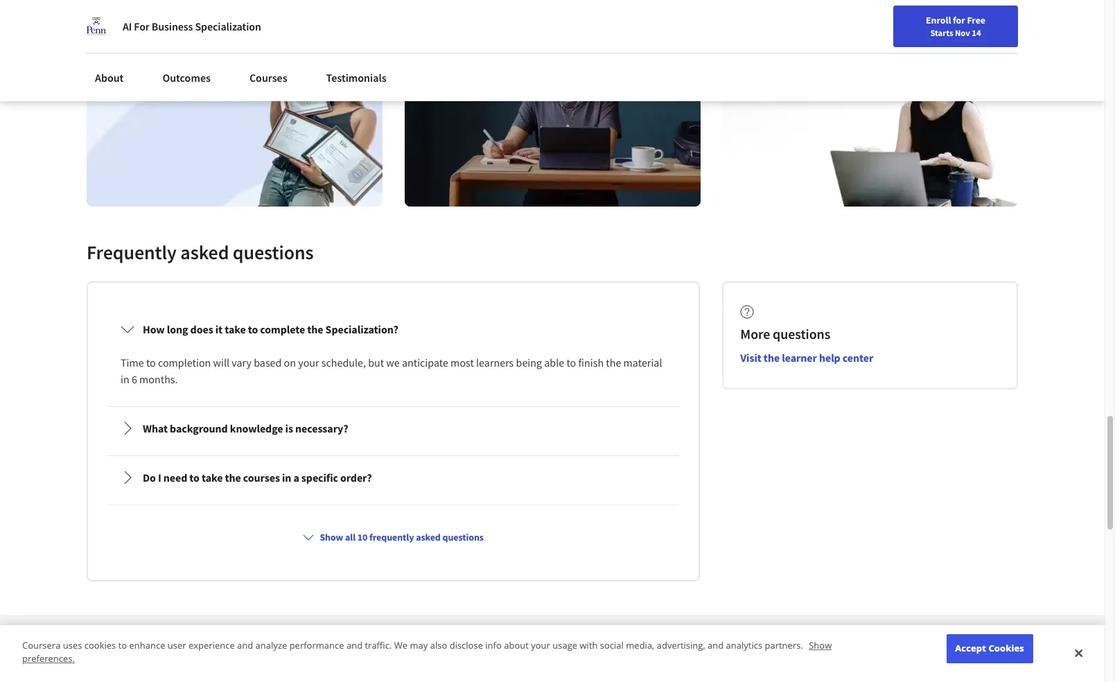 Task type: describe. For each thing, give the bounding box(es) containing it.
order?
[[340, 471, 372, 485]]

time to completion will vary based on your schedule, but we anticipate most learners being able to finish the material in 6 months.
[[121, 356, 665, 386]]

questions inside dropdown button
[[443, 531, 484, 544]]

business
[[152, 19, 193, 33]]

find
[[907, 16, 924, 28]]

university of pennsylvania image
[[87, 17, 106, 36]]

show preferences. link
[[22, 639, 832, 665]]

more questions
[[741, 325, 831, 343]]

need
[[164, 471, 187, 485]]

1 vertical spatial questions
[[773, 325, 831, 343]]

new
[[947, 16, 965, 28]]

courses link
[[241, 62, 296, 93]]

frequently
[[370, 531, 414, 544]]

long
[[167, 322, 188, 336]]

for
[[134, 19, 150, 33]]

advertising,
[[657, 639, 706, 652]]

how long does it take to complete the specialization? button
[[110, 310, 678, 349]]

about link
[[87, 62, 132, 93]]

courses
[[250, 71, 288, 85]]

0 horizontal spatial asked
[[181, 240, 229, 265]]

how long does it take to complete the specialization?
[[143, 322, 399, 336]]

ai
[[123, 19, 132, 33]]

your inside time to completion will vary based on your schedule, but we anticipate most learners being able to finish the material in 6 months.
[[298, 356, 319, 370]]

completion
[[158, 356, 211, 370]]

show all 10 frequently asked questions
[[320, 531, 484, 544]]

to right the 'need'
[[190, 471, 200, 485]]

months.
[[139, 372, 178, 386]]

outcomes
[[163, 71, 211, 85]]

the right complete
[[307, 322, 324, 336]]

cookies
[[989, 642, 1025, 655]]

background
[[170, 422, 228, 435]]

complete
[[260, 322, 305, 336]]

time
[[121, 356, 144, 370]]

0 vertical spatial questions
[[233, 240, 314, 265]]

analytics
[[727, 639, 763, 652]]

career
[[967, 16, 994, 28]]

visit the learner help center link
[[741, 351, 874, 365]]

14
[[973, 27, 982, 38]]

enhance
[[129, 639, 165, 652]]

3 and from the left
[[708, 639, 724, 652]]

enroll
[[927, 14, 952, 26]]

find your new career link
[[900, 14, 1000, 31]]

will
[[213, 356, 230, 370]]

about
[[95, 71, 124, 85]]

on
[[284, 356, 296, 370]]

frequently asked questions
[[87, 240, 314, 265]]

visit
[[741, 351, 762, 365]]

starts
[[931, 27, 954, 38]]

join for free
[[1043, 15, 1096, 28]]

frequently
[[87, 240, 177, 265]]

with
[[580, 639, 598, 652]]

free for join for free
[[1078, 15, 1096, 28]]

learners
[[476, 356, 514, 370]]

how
[[143, 322, 165, 336]]

in inside dropdown button
[[282, 471, 292, 485]]

analyze
[[256, 639, 287, 652]]

0 vertical spatial your
[[926, 16, 945, 28]]

being
[[516, 356, 542, 370]]

vary
[[232, 356, 252, 370]]

coursera
[[22, 639, 61, 652]]

based
[[254, 356, 282, 370]]

coursera uses cookies to enhance user experience and analyze performance and traffic. we may also disclose info about your usage with social media, advertising, and analytics partners.
[[22, 639, 806, 652]]

all
[[345, 531, 356, 544]]

disclose
[[450, 639, 483, 652]]

may
[[410, 639, 428, 652]]

in
[[1024, 16, 1032, 28]]

join for free link
[[1039, 10, 1100, 33]]

necessary?
[[295, 422, 349, 435]]

free for enroll for free starts nov 14
[[968, 14, 986, 26]]

asked inside dropdown button
[[416, 531, 441, 544]]

to right able
[[567, 356, 577, 370]]

testimonials link
[[318, 62, 395, 93]]

take for it
[[225, 322, 246, 336]]

testimonials
[[326, 71, 387, 85]]

to up the months.
[[146, 356, 156, 370]]

is
[[285, 422, 293, 435]]

take for to
[[202, 471, 223, 485]]

show preferences.
[[22, 639, 832, 665]]

user
[[168, 639, 186, 652]]

learner
[[782, 351, 818, 365]]

uses
[[63, 639, 82, 652]]

for for enroll
[[954, 14, 966, 26]]

partners.
[[765, 639, 804, 652]]



Task type: locate. For each thing, give the bounding box(es) containing it.
show inside show preferences.
[[810, 639, 832, 652]]

1 horizontal spatial take
[[225, 322, 246, 336]]

show all 10 frequently asked questions button
[[298, 525, 490, 550]]

specific
[[302, 471, 338, 485]]

ai for business specialization
[[123, 19, 261, 33]]

knowledge
[[230, 422, 283, 435]]

0 horizontal spatial show
[[320, 531, 344, 544]]

1 vertical spatial asked
[[416, 531, 441, 544]]

take
[[225, 322, 246, 336], [202, 471, 223, 485]]

0 horizontal spatial in
[[121, 372, 129, 386]]

finish
[[579, 356, 604, 370]]

join
[[1043, 15, 1061, 28]]

1 vertical spatial take
[[202, 471, 223, 485]]

i
[[158, 471, 161, 485]]

0 horizontal spatial and
[[237, 639, 253, 652]]

free up 14
[[968, 14, 986, 26]]

center
[[843, 351, 874, 365]]

collapsed list
[[105, 305, 683, 682]]

your
[[926, 16, 945, 28], [298, 356, 319, 370], [531, 639, 551, 652]]

most
[[451, 356, 474, 370]]

1 horizontal spatial your
[[531, 639, 551, 652]]

1 horizontal spatial free
[[1078, 15, 1096, 28]]

we
[[394, 639, 408, 652]]

and
[[237, 639, 253, 652], [347, 639, 363, 652], [708, 639, 724, 652]]

None search field
[[198, 9, 531, 36]]

2 horizontal spatial and
[[708, 639, 724, 652]]

1 horizontal spatial questions
[[443, 531, 484, 544]]

accept
[[956, 642, 987, 655]]

to
[[248, 322, 258, 336], [146, 356, 156, 370], [567, 356, 577, 370], [190, 471, 200, 485], [118, 639, 127, 652]]

coursera image
[[17, 11, 105, 33]]

show right partners.
[[810, 639, 832, 652]]

1 and from the left
[[237, 639, 253, 652]]

in left a
[[282, 471, 292, 485]]

1 vertical spatial in
[[282, 471, 292, 485]]

0 vertical spatial take
[[225, 322, 246, 336]]

2 horizontal spatial your
[[926, 16, 945, 28]]

1 horizontal spatial for
[[1063, 15, 1076, 28]]

for inside enroll for free starts nov 14
[[954, 14, 966, 26]]

free
[[968, 14, 986, 26], [1078, 15, 1096, 28]]

1 horizontal spatial and
[[347, 639, 363, 652]]

0 vertical spatial in
[[121, 372, 129, 386]]

more
[[741, 325, 771, 343]]

0 horizontal spatial for
[[954, 14, 966, 26]]

do i need to take the courses in a specific order?
[[143, 471, 372, 485]]

show
[[320, 531, 344, 544], [810, 639, 832, 652]]

1 vertical spatial your
[[298, 356, 319, 370]]

the left courses
[[225, 471, 241, 485]]

the right the visit on the bottom right of page
[[764, 351, 780, 365]]

1 horizontal spatial show
[[810, 639, 832, 652]]

traffic.
[[365, 639, 392, 652]]

media,
[[626, 639, 655, 652]]

0 vertical spatial asked
[[181, 240, 229, 265]]

for for join
[[1063, 15, 1076, 28]]

asked
[[181, 240, 229, 265], [416, 531, 441, 544]]

your right about at the left bottom
[[531, 639, 551, 652]]

take right the 'need'
[[202, 471, 223, 485]]

we
[[387, 356, 400, 370]]

do i need to take the courses in a specific order? button
[[110, 458, 678, 497]]

anticipate
[[402, 356, 449, 370]]

show for show all 10 frequently asked questions
[[320, 531, 344, 544]]

experience
[[189, 639, 235, 652]]

to right 'cookies'
[[118, 639, 127, 652]]

and left traffic.
[[347, 639, 363, 652]]

material
[[624, 356, 663, 370]]

0 vertical spatial show
[[320, 531, 344, 544]]

to left complete
[[248, 322, 258, 336]]

nov
[[956, 27, 971, 38]]

help
[[820, 351, 841, 365]]

the right finish
[[606, 356, 622, 370]]

a
[[294, 471, 299, 485]]

performance
[[290, 639, 344, 652]]

for up nov
[[954, 14, 966, 26]]

also
[[430, 639, 448, 652]]

cookies
[[84, 639, 116, 652]]

for right join
[[1063, 15, 1076, 28]]

questions
[[233, 240, 314, 265], [773, 325, 831, 343], [443, 531, 484, 544]]

show inside dropdown button
[[320, 531, 344, 544]]

your right on
[[298, 356, 319, 370]]

10
[[358, 531, 368, 544]]

2 horizontal spatial questions
[[773, 325, 831, 343]]

the inside time to completion will vary based on your schedule, but we anticipate most learners being able to finish the material in 6 months.
[[606, 356, 622, 370]]

schedule,
[[322, 356, 366, 370]]

free right join
[[1078, 15, 1096, 28]]

2 and from the left
[[347, 639, 363, 652]]

preferences.
[[22, 653, 75, 665]]

in left 6
[[121, 372, 129, 386]]

outcomes link
[[154, 62, 219, 93]]

take right it
[[225, 322, 246, 336]]

0 horizontal spatial questions
[[233, 240, 314, 265]]

enroll for free starts nov 14
[[927, 14, 986, 38]]

log in link
[[1000, 14, 1039, 31]]

0 horizontal spatial free
[[968, 14, 986, 26]]

accept cookies button
[[947, 635, 1034, 663]]

what
[[143, 422, 168, 435]]

your right find
[[926, 16, 945, 28]]

usage
[[553, 639, 578, 652]]

but
[[368, 356, 384, 370]]

1 horizontal spatial asked
[[416, 531, 441, 544]]

0 horizontal spatial your
[[298, 356, 319, 370]]

2 vertical spatial questions
[[443, 531, 484, 544]]

courses
[[243, 471, 280, 485]]

what background knowledge is necessary?
[[143, 422, 349, 435]]

log
[[1007, 16, 1022, 28]]

specialization?
[[326, 322, 399, 336]]

visit the learner help center
[[741, 351, 874, 365]]

specialization
[[195, 19, 261, 33]]

6
[[132, 372, 137, 386]]

it
[[215, 322, 223, 336]]

social
[[600, 639, 624, 652]]

info
[[486, 639, 502, 652]]

footer
[[0, 615, 1106, 682]]

show for show preferences.
[[810, 639, 832, 652]]

0 horizontal spatial take
[[202, 471, 223, 485]]

log in
[[1007, 16, 1032, 28]]

and left analytics
[[708, 639, 724, 652]]

and left analyze
[[237, 639, 253, 652]]

2 vertical spatial your
[[531, 639, 551, 652]]

1 vertical spatial show
[[810, 639, 832, 652]]

show left all
[[320, 531, 344, 544]]

what background knowledge is necessary? button
[[110, 409, 678, 448]]

in inside time to completion will vary based on your schedule, but we anticipate most learners being able to finish the material in 6 months.
[[121, 372, 129, 386]]

about
[[504, 639, 529, 652]]

free inside enroll for free starts nov 14
[[968, 14, 986, 26]]

1 horizontal spatial in
[[282, 471, 292, 485]]



Task type: vqa. For each thing, say whether or not it's contained in the screenshot.
bottommost questions
yes



